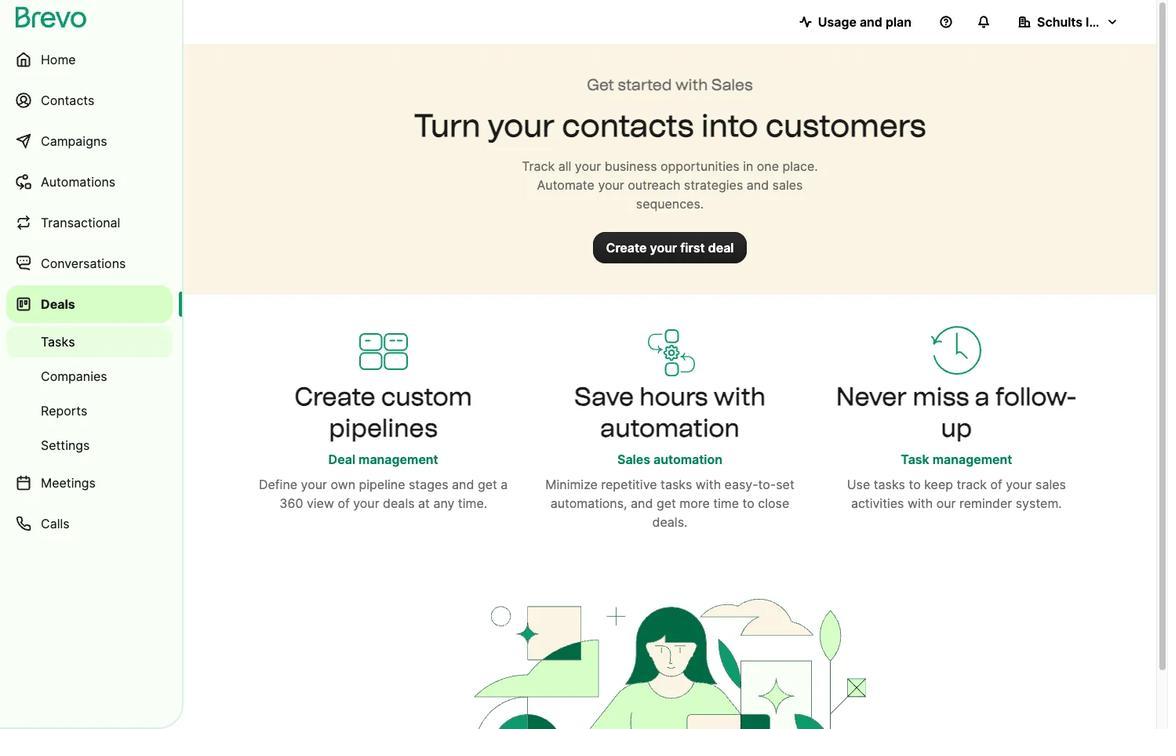 Task type: locate. For each thing, give the bounding box(es) containing it.
campaigns link
[[6, 122, 173, 160]]

easy-
[[725, 477, 759, 493]]

1 vertical spatial automation
[[654, 452, 723, 468]]

1 horizontal spatial sales
[[1036, 477, 1067, 493]]

and up time.
[[452, 477, 474, 493]]

1 vertical spatial to
[[743, 496, 755, 512]]

2 tasks from the left
[[874, 477, 906, 493]]

and down in
[[747, 177, 769, 193]]

management for a
[[933, 452, 1013, 468]]

deal
[[329, 452, 356, 468]]

1 vertical spatial sales
[[1036, 477, 1067, 493]]

our
[[937, 496, 956, 512]]

with inside the use tasks to keep track of your sales activities with our reminder system.
[[908, 496, 933, 512]]

0 vertical spatial sales
[[712, 75, 753, 94]]

create up pipelines
[[295, 382, 376, 412]]

of up reminder
[[991, 477, 1003, 493]]

your left first
[[650, 240, 677, 256]]

tasks up activities
[[874, 477, 906, 493]]

1 horizontal spatial get
[[657, 496, 676, 512]]

management up 'track'
[[933, 452, 1013, 468]]

turn
[[414, 107, 481, 144]]

a
[[975, 382, 990, 412], [501, 477, 508, 493]]

define your own pipeline stages and get a 360 view of your deals at any time.
[[259, 477, 508, 512]]

contacts
[[562, 107, 694, 144]]

with right hours
[[714, 382, 766, 412]]

contacts link
[[6, 82, 173, 119]]

set
[[776, 477, 795, 493]]

deals
[[383, 496, 415, 512]]

to inside the use tasks to keep track of your sales activities with our reminder system.
[[909, 477, 921, 493]]

tasks inside the minimize repetitive tasks with easy-to-set automations, and get more time to close deals.
[[661, 477, 692, 493]]

automations
[[41, 174, 116, 190]]

strategies
[[684, 177, 743, 193]]

sales up the repetitive
[[618, 452, 651, 468]]

automate
[[537, 177, 595, 193]]

automation
[[601, 414, 740, 443], [654, 452, 723, 468]]

create your first deal
[[606, 240, 734, 256]]

with up more
[[696, 477, 721, 493]]

get up time.
[[478, 477, 497, 493]]

1 horizontal spatial to
[[909, 477, 921, 493]]

0 horizontal spatial tasks
[[661, 477, 692, 493]]

minimize
[[546, 477, 598, 493]]

and down the repetitive
[[631, 496, 653, 512]]

0 vertical spatial a
[[975, 382, 990, 412]]

sales inside the use tasks to keep track of your sales activities with our reminder system.
[[1036, 477, 1067, 493]]

up
[[941, 414, 972, 443]]

2 management from the left
[[933, 452, 1013, 468]]

minimize repetitive tasks with easy-to-set automations, and get more time to close deals.
[[546, 477, 795, 531]]

calls
[[41, 516, 70, 532]]

and left plan
[[860, 14, 883, 30]]

deals.
[[653, 515, 688, 531]]

your up system.
[[1006, 477, 1032, 493]]

of down own
[[338, 496, 350, 512]]

a left minimize
[[501, 477, 508, 493]]

stages
[[409, 477, 449, 493]]

calls link
[[6, 505, 173, 543]]

sales
[[773, 177, 803, 193], [1036, 477, 1067, 493]]

and
[[860, 14, 883, 30], [747, 177, 769, 193], [452, 477, 474, 493], [631, 496, 653, 512]]

your down pipeline
[[353, 496, 380, 512]]

deal management
[[329, 452, 438, 468]]

0 vertical spatial get
[[478, 477, 497, 493]]

1 vertical spatial of
[[338, 496, 350, 512]]

1 tasks from the left
[[661, 477, 692, 493]]

1 vertical spatial a
[[501, 477, 508, 493]]

your
[[488, 107, 555, 144], [575, 159, 601, 174], [598, 177, 625, 193], [650, 240, 677, 256], [301, 477, 327, 493], [1006, 477, 1032, 493], [353, 496, 380, 512]]

sales up into
[[712, 75, 753, 94]]

create
[[606, 240, 647, 256], [295, 382, 376, 412]]

contacts
[[41, 93, 94, 108]]

automation up more
[[654, 452, 723, 468]]

your right all
[[575, 159, 601, 174]]

sales up system.
[[1036, 477, 1067, 493]]

conversations link
[[6, 245, 173, 283]]

with left our
[[908, 496, 933, 512]]

with
[[676, 75, 708, 94], [714, 382, 766, 412], [696, 477, 721, 493], [908, 496, 933, 512]]

settings
[[41, 438, 90, 454]]

usage and plan button
[[787, 6, 924, 38]]

home link
[[6, 41, 173, 78]]

opportunities
[[661, 159, 740, 174]]

of inside the use tasks to keep track of your sales activities with our reminder system.
[[991, 477, 1003, 493]]

create down sequences.
[[606, 240, 647, 256]]

0 vertical spatial to
[[909, 477, 921, 493]]

to
[[909, 477, 921, 493], [743, 496, 755, 512]]

1 vertical spatial sales
[[618, 452, 651, 468]]

1 horizontal spatial tasks
[[874, 477, 906, 493]]

define
[[259, 477, 297, 493]]

schults
[[1037, 14, 1083, 30]]

create inside create custom pipelines
[[295, 382, 376, 412]]

with up turn your contacts into customers
[[676, 75, 708, 94]]

to left the keep
[[909, 477, 921, 493]]

0 vertical spatial automation
[[601, 414, 740, 443]]

sales down place.
[[773, 177, 803, 193]]

1 vertical spatial create
[[295, 382, 376, 412]]

1 vertical spatial get
[[657, 496, 676, 512]]

tasks
[[661, 477, 692, 493], [874, 477, 906, 493]]

sequences.
[[636, 196, 704, 212]]

pipelines
[[329, 414, 438, 443]]

get up deals.
[[657, 496, 676, 512]]

0 horizontal spatial a
[[501, 477, 508, 493]]

tasks
[[41, 334, 75, 350]]

tasks down the sales automation on the bottom right of page
[[661, 477, 692, 493]]

0 vertical spatial create
[[606, 240, 647, 256]]

0 horizontal spatial of
[[338, 496, 350, 512]]

0 horizontal spatial to
[[743, 496, 755, 512]]

create inside button
[[606, 240, 647, 256]]

and inside track all your business opportunities in one place. automate your outreach strategies and sales sequences.
[[747, 177, 769, 193]]

0 horizontal spatial sales
[[773, 177, 803, 193]]

create your first deal button
[[594, 232, 747, 264]]

your inside the use tasks to keep track of your sales activities with our reminder system.
[[1006, 477, 1032, 493]]

management
[[359, 452, 438, 468], [933, 452, 1013, 468]]

of
[[991, 477, 1003, 493], [338, 496, 350, 512]]

companies link
[[6, 361, 173, 392]]

1 horizontal spatial management
[[933, 452, 1013, 468]]

0 vertical spatial sales
[[773, 177, 803, 193]]

pipeline
[[359, 477, 405, 493]]

activities
[[851, 496, 904, 512]]

never
[[837, 382, 907, 412]]

1 horizontal spatial a
[[975, 382, 990, 412]]

0 horizontal spatial management
[[359, 452, 438, 468]]

management up pipeline
[[359, 452, 438, 468]]

get
[[478, 477, 497, 493], [657, 496, 676, 512]]

1 horizontal spatial sales
[[712, 75, 753, 94]]

automation up the sales automation on the bottom right of page
[[601, 414, 740, 443]]

1 horizontal spatial of
[[991, 477, 1003, 493]]

create custom pipelines
[[295, 382, 472, 443]]

0 horizontal spatial create
[[295, 382, 376, 412]]

1 management from the left
[[359, 452, 438, 468]]

1 horizontal spatial create
[[606, 240, 647, 256]]

to down easy-
[[743, 496, 755, 512]]

0 vertical spatial of
[[991, 477, 1003, 493]]

0 horizontal spatial get
[[478, 477, 497, 493]]

customers
[[766, 107, 927, 144]]

track
[[522, 159, 555, 174]]

any
[[433, 496, 455, 512]]

a right the miss
[[975, 382, 990, 412]]

sales
[[712, 75, 753, 94], [618, 452, 651, 468]]



Task type: vqa. For each thing, say whether or not it's contained in the screenshot.
your in the Use tasks to keep track of your sales activities with our reminder system.
yes



Task type: describe. For each thing, give the bounding box(es) containing it.
track
[[957, 477, 987, 493]]

and inside define your own pipeline stages and get a 360 view of your deals at any time.
[[452, 477, 474, 493]]

your up view
[[301, 477, 327, 493]]

a inside never miss a follow- up
[[975, 382, 990, 412]]

sales inside track all your business opportunities in one place. automate your outreach strategies and sales sequences.
[[773, 177, 803, 193]]

schults inc button
[[1006, 6, 1132, 38]]

your down business
[[598, 177, 625, 193]]

first
[[681, 240, 705, 256]]

management for pipelines
[[359, 452, 438, 468]]

automation inside save hours with automation
[[601, 414, 740, 443]]

get started with sales
[[587, 75, 753, 94]]

companies
[[41, 369, 107, 385]]

reports link
[[6, 396, 173, 427]]

deal
[[708, 240, 734, 256]]

your up track
[[488, 107, 555, 144]]

automations,
[[551, 496, 627, 512]]

hours
[[640, 382, 708, 412]]

meetings link
[[6, 465, 173, 502]]

task management
[[901, 452, 1013, 468]]

tasks link
[[6, 326, 173, 358]]

tasks inside the use tasks to keep track of your sales activities with our reminder system.
[[874, 477, 906, 493]]

usage and plan
[[818, 14, 912, 30]]

reports
[[41, 403, 87, 419]]

use tasks to keep track of your sales activities with our reminder system.
[[847, 477, 1067, 512]]

plan
[[886, 14, 912, 30]]

a inside define your own pipeline stages and get a 360 view of your deals at any time.
[[501, 477, 508, 493]]

of inside define your own pipeline stages and get a 360 view of your deals at any time.
[[338, 496, 350, 512]]

home
[[41, 52, 76, 67]]

view
[[307, 496, 334, 512]]

system.
[[1016, 496, 1062, 512]]

use
[[847, 477, 870, 493]]

0 horizontal spatial sales
[[618, 452, 651, 468]]

outreach
[[628, 177, 681, 193]]

save hours with automation
[[574, 382, 766, 443]]

started
[[618, 75, 672, 94]]

inc
[[1086, 14, 1105, 30]]

meetings
[[41, 476, 96, 491]]

transactional
[[41, 215, 120, 231]]

sales automation
[[618, 452, 723, 468]]

turn your contacts into customers
[[414, 107, 927, 144]]

at
[[418, 496, 430, 512]]

save
[[574, 382, 634, 412]]

campaigns
[[41, 133, 107, 149]]

task
[[901, 452, 930, 468]]

custom
[[381, 382, 472, 412]]

create for create your first deal
[[606, 240, 647, 256]]

miss
[[913, 382, 970, 412]]

to inside the minimize repetitive tasks with easy-to-set automations, and get more time to close deals.
[[743, 496, 755, 512]]

and inside the minimize repetitive tasks with easy-to-set automations, and get more time to close deals.
[[631, 496, 653, 512]]

get inside the minimize repetitive tasks with easy-to-set automations, and get more time to close deals.
[[657, 496, 676, 512]]

to-
[[759, 477, 776, 493]]

business
[[605, 159, 657, 174]]

keep
[[925, 477, 954, 493]]

in
[[743, 159, 754, 174]]

deals
[[41, 297, 75, 312]]

create for create custom pipelines
[[295, 382, 376, 412]]

more
[[680, 496, 710, 512]]

one
[[757, 159, 779, 174]]

repetitive
[[601, 477, 657, 493]]

never miss a follow- up
[[837, 382, 1077, 443]]

time
[[714, 496, 739, 512]]

own
[[331, 477, 356, 493]]

with inside save hours with automation
[[714, 382, 766, 412]]

automations link
[[6, 163, 173, 201]]

your inside create your first deal button
[[650, 240, 677, 256]]

deals link
[[6, 286, 173, 323]]

reminder
[[960, 496, 1013, 512]]

get
[[587, 75, 615, 94]]

schults inc
[[1037, 14, 1105, 30]]

transactional link
[[6, 204, 173, 242]]

time.
[[458, 496, 487, 512]]

usage
[[818, 14, 857, 30]]

all
[[559, 159, 572, 174]]

into
[[701, 107, 759, 144]]

follow-
[[996, 382, 1077, 412]]

get inside define your own pipeline stages and get a 360 view of your deals at any time.
[[478, 477, 497, 493]]

with inside the minimize repetitive tasks with easy-to-set automations, and get more time to close deals.
[[696, 477, 721, 493]]

settings link
[[6, 430, 173, 461]]

and inside usage and plan button
[[860, 14, 883, 30]]

track all your business opportunities in one place. automate your outreach strategies and sales sequences.
[[522, 159, 818, 212]]

place.
[[783, 159, 818, 174]]

360
[[280, 496, 303, 512]]

close
[[758, 496, 790, 512]]



